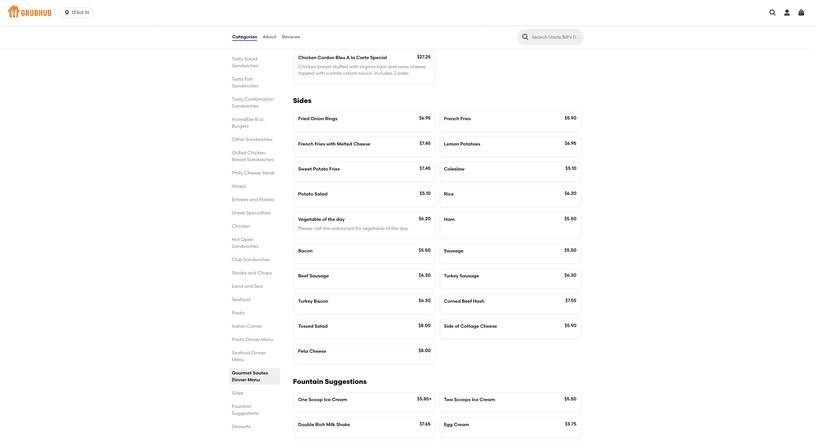 Task type: vqa. For each thing, say whether or not it's contained in the screenshot.
Straws
no



Task type: locate. For each thing, give the bounding box(es) containing it.
$5.50 for sausage
[[565, 248, 577, 254]]

sauce. down the virginia at the top of the page
[[359, 71, 373, 76]]

salad down the tasty cheese sandwiches
[[244, 56, 257, 62]]

fountain suggestions up desserts
[[232, 405, 259, 417]]

2 horizontal spatial fries
[[460, 116, 471, 122]]

pasta up italian
[[232, 311, 245, 316]]

1 horizontal spatial cream
[[454, 423, 469, 428]]

herbs,
[[362, 26, 376, 31]]

1 horizontal spatial $6.20
[[565, 191, 577, 197]]

of right side
[[455, 324, 459, 330]]

1 horizontal spatial fountain
[[293, 378, 323, 386]]

menu down sautes
[[248, 378, 260, 383]]

veal and chicken francaise combo a la carte special
[[444, 16, 566, 22]]

beef up turkey bacon
[[298, 274, 308, 279]]

1 horizontal spatial $5.10
[[566, 166, 577, 172]]

1 vertical spatial salad
[[315, 192, 328, 197]]

1 vertical spatial seafood
[[232, 351, 250, 356]]

123rd st
[[72, 10, 89, 15]]

1 vertical spatial turkey
[[298, 299, 313, 305]]

fish
[[244, 76, 253, 82]]

sides.
[[403, 32, 416, 38], [448, 32, 460, 38], [397, 71, 410, 76]]

0 vertical spatial pasta
[[232, 311, 245, 316]]

with up bed
[[352, 26, 361, 31]]

egg cream
[[444, 423, 469, 428]]

chicken inside grilled chicken breast sandwiches
[[247, 150, 266, 156]]

2 inside chicken breast stuffed with virginia ham and swiss cheese topped with a white cream sauce. includes 2 sides.
[[394, 71, 396, 76]]

dinner inside seafood dinner menu
[[252, 351, 266, 356]]

1 vertical spatial menu
[[232, 358, 244, 363]]

menu up 'gourmet'
[[232, 358, 244, 363]]

tasty up tasty salad sandwiches
[[232, 36, 243, 42]]

milk
[[326, 423, 335, 428]]

0 vertical spatial turkey
[[444, 274, 459, 279]]

cream right egg
[[454, 423, 469, 428]]

cheese right cottage
[[480, 324, 497, 330]]

1 horizontal spatial beef
[[462, 299, 472, 305]]

2 pasta from the top
[[232, 337, 245, 343]]

0 vertical spatial fountain suggestions
[[293, 378, 367, 386]]

0 horizontal spatial turkey
[[298, 299, 313, 305]]

wine
[[527, 26, 537, 31]]

0 vertical spatial $5.10
[[566, 166, 577, 172]]

2 horizontal spatial white
[[514, 26, 525, 31]]

a right the bleu
[[346, 55, 350, 60]]

includes inside tender chicken sauteed with herbs, spices, butter and white wine, served over a bed of rice. includes 2 sides.
[[380, 32, 399, 38]]

la
[[340, 16, 345, 22], [530, 16, 534, 22], [351, 55, 355, 60]]

sandwiches inside grilled chicken breast sandwiches
[[247, 157, 274, 163]]

1 horizontal spatial bacon
[[314, 299, 328, 305]]

fried
[[298, 116, 310, 122]]

a
[[336, 16, 339, 22], [525, 16, 529, 22], [346, 55, 350, 60]]

$5.50
[[565, 216, 577, 222], [419, 248, 431, 254], [565, 248, 577, 254], [565, 397, 577, 402]]

1 horizontal spatial butter
[[489, 26, 503, 31]]

salad right tossed
[[315, 324, 328, 330]]

1 horizontal spatial ice
[[472, 398, 479, 403]]

fries down french fries with melted cheese
[[329, 167, 340, 172]]

white down stuffed
[[330, 71, 342, 76]]

white down tender
[[298, 32, 310, 38]]

hot open sandwiches
[[232, 237, 259, 250]]

dinner down 'gourmet'
[[232, 378, 247, 383]]

scoops
[[454, 398, 471, 403]]

1 horizontal spatial 2
[[400, 32, 402, 38]]

bacon down beef sausage
[[314, 299, 328, 305]]

2 vertical spatial dinner
[[232, 378, 247, 383]]

steaks and chops
[[232, 271, 272, 276]]

4 tasty from the top
[[232, 97, 243, 102]]

2 butter from the left
[[489, 26, 503, 31]]

potato
[[313, 167, 328, 172], [298, 192, 313, 197]]

sausage for beef sausage
[[309, 274, 329, 279]]

sauce.
[[538, 26, 552, 31], [359, 71, 373, 76]]

dinner down pasta dinner menu
[[252, 351, 266, 356]]

incredible
[[232, 117, 254, 122]]

2 seafood from the top
[[232, 351, 250, 356]]

cheese
[[244, 36, 261, 42], [353, 141, 370, 147], [244, 171, 261, 176], [480, 324, 497, 330], [309, 349, 326, 355]]

2 vertical spatial salad
[[315, 324, 328, 330]]

$6.20
[[565, 191, 577, 197], [419, 216, 431, 222]]

french up the lemon
[[444, 116, 459, 122]]

2 tasty from the top
[[232, 56, 243, 62]]

fountain up desserts
[[232, 405, 251, 410]]

of down "herbs," in the top of the page
[[364, 32, 369, 38]]

$5.50 for two scoops ice cream
[[565, 397, 577, 402]]

sides up fried
[[293, 97, 312, 105]]

seafood down land at left bottom
[[232, 297, 250, 303]]

$6.95 for fried onion rings
[[419, 116, 431, 121]]

about button
[[262, 25, 277, 49]]

2 vertical spatial includes
[[374, 71, 393, 76]]

tasty fish sandwiches
[[232, 76, 259, 89]]

cheese right feta
[[309, 349, 326, 355]]

seafood inside seafood dinner menu
[[232, 351, 250, 356]]

butter inside sauteed in a lemon, butter and white wine sauce. includes 2 sides.
[[489, 26, 503, 31]]

fries for french fries
[[460, 116, 471, 122]]

1 vertical spatial fountain
[[232, 405, 251, 410]]

menu
[[261, 337, 273, 343], [232, 358, 244, 363], [248, 378, 260, 383]]

1 $7.45 from the top
[[420, 141, 431, 146]]

0 horizontal spatial beef
[[298, 274, 308, 279]]

sides
[[293, 97, 312, 105], [232, 391, 244, 397]]

two
[[444, 398, 453, 403]]

the for of
[[328, 217, 335, 222]]

sauteed
[[444, 26, 463, 31]]

sides down 'gourmet'
[[232, 391, 244, 397]]

dinner
[[246, 337, 260, 343], [252, 351, 266, 356], [232, 378, 247, 383]]

and down $25.00
[[408, 26, 417, 31]]

0 horizontal spatial $6.95
[[419, 116, 431, 121]]

la right the bleu
[[351, 55, 355, 60]]

1 horizontal spatial white
[[330, 71, 342, 76]]

$7.45 left coleslaw
[[420, 166, 431, 172]]

scoop
[[309, 398, 323, 403]]

sides. down sauteed
[[448, 32, 460, 38]]

dinner for seafood
[[252, 351, 266, 356]]

butter inside tender chicken sauteed with herbs, spices, butter and white wine, served over a bed of rice. includes 2 sides.
[[393, 26, 407, 31]]

seafood for seafood
[[232, 297, 250, 303]]

$5.90 for side of cottage cheese
[[565, 324, 577, 329]]

$3.75
[[565, 422, 577, 428]]

1 ice from the left
[[324, 398, 331, 403]]

sauce. inside chicken breast stuffed with virginia ham and swiss cheese topped with a white cream sauce. includes 2 sides.
[[359, 71, 373, 76]]

menu inside seafood dinner menu
[[232, 358, 244, 363]]

fries left melted
[[315, 141, 325, 147]]

2 horizontal spatial la
[[530, 16, 534, 22]]

of
[[364, 32, 369, 38], [322, 217, 327, 222], [386, 226, 390, 232], [455, 324, 459, 330]]

chicken
[[298, 16, 317, 22], [465, 16, 483, 22], [298, 55, 317, 60], [298, 64, 316, 70], [247, 150, 266, 156], [232, 224, 250, 229]]

ice for scoops
[[472, 398, 479, 403]]

white inside tender chicken sauteed with herbs, spices, butter and white wine, served over a bed of rice. includes 2 sides.
[[298, 32, 310, 38]]

tasty inside tasty salad sandwiches
[[232, 56, 243, 62]]

rich
[[315, 423, 325, 428]]

and inside tender chicken sauteed with herbs, spices, butter and white wine, served over a bed of rice. includes 2 sides.
[[408, 26, 417, 31]]

cream
[[332, 398, 347, 403], [480, 398, 495, 403], [454, 423, 469, 428]]

2 ice from the left
[[472, 398, 479, 403]]

0 horizontal spatial menu
[[232, 358, 244, 363]]

1 horizontal spatial a
[[346, 55, 350, 60]]

and inside chicken breast stuffed with virginia ham and swiss cheese topped with a white cream sauce. includes 2 sides.
[[388, 64, 397, 70]]

0 vertical spatial white
[[514, 26, 525, 31]]

1 vertical spatial a
[[350, 32, 353, 38]]

french up sweet
[[298, 141, 314, 147]]

2 horizontal spatial 2
[[444, 32, 447, 38]]

menu for seafood dinner menu
[[232, 358, 244, 363]]

club
[[232, 257, 242, 263]]

0 horizontal spatial fountain suggestions
[[232, 405, 259, 417]]

2 $8.00 from the top
[[419, 349, 431, 354]]

and
[[455, 16, 464, 22], [408, 26, 417, 31], [504, 26, 512, 31], [388, 64, 397, 70], [249, 197, 258, 203], [248, 271, 256, 276], [244, 284, 253, 290]]

and inside sauteed in a lemon, butter and white wine sauce. includes 2 sides.
[[504, 26, 512, 31]]

tender
[[298, 26, 313, 31]]

bacon down please
[[298, 249, 313, 254]]

cheese inside the tasty cheese sandwiches
[[244, 36, 261, 42]]

melted
[[337, 141, 352, 147]]

chicken inside chicken breast stuffed with virginia ham and swiss cheese topped with a white cream sauce. includes 2 sides.
[[298, 64, 316, 70]]

salad inside tasty salad sandwiches
[[244, 56, 257, 62]]

pasta dinner menu
[[232, 337, 273, 343]]

and right ham
[[388, 64, 397, 70]]

pasta for pasta
[[232, 311, 245, 316]]

a left bed
[[350, 32, 353, 38]]

hash
[[473, 299, 485, 305]]

categories
[[232, 34, 257, 40]]

oz.
[[259, 117, 265, 122]]

seafood down pasta dinner menu
[[232, 351, 250, 356]]

bacon
[[298, 249, 313, 254], [314, 299, 328, 305]]

specialties
[[246, 211, 270, 216]]

0 vertical spatial seafood
[[232, 297, 250, 303]]

turkey up tossed
[[298, 299, 313, 305]]

the right call
[[323, 226, 330, 232]]

sauce. right 'wine'
[[538, 26, 552, 31]]

0 vertical spatial menu
[[261, 337, 273, 343]]

sandwiches inside the tasty combination sandwiches
[[232, 103, 259, 109]]

suggestions up desserts
[[232, 411, 259, 417]]

0 horizontal spatial ice
[[324, 398, 331, 403]]

the left day
[[328, 217, 335, 222]]

0 horizontal spatial sauce.
[[359, 71, 373, 76]]

side
[[444, 324, 454, 330]]

0 horizontal spatial a
[[336, 16, 339, 22]]

chicken for chicken scampi a la carte special
[[298, 16, 317, 22]]

chicken for chicken
[[232, 224, 250, 229]]

tasty down the tasty cheese sandwiches
[[232, 56, 243, 62]]

2 horizontal spatial cream
[[480, 398, 495, 403]]

a up sauteed
[[336, 16, 339, 22]]

of right vegetable at the left
[[322, 217, 327, 222]]

fountain
[[293, 378, 323, 386], [232, 405, 251, 410]]

cheese for tasty cheese sandwiches
[[244, 36, 261, 42]]

1 vertical spatial white
[[298, 32, 310, 38]]

sides. down main navigation "navigation" in the top of the page
[[403, 32, 416, 38]]

ice right the scoop
[[324, 398, 331, 403]]

one scoop ice cream
[[298, 398, 347, 403]]

$7.45 left the lemon
[[420, 141, 431, 146]]

0 horizontal spatial $5.10
[[420, 191, 431, 197]]

1 vertical spatial sauce.
[[359, 71, 373, 76]]

a down breast
[[326, 71, 329, 76]]

salad for potato salad
[[315, 192, 328, 197]]

1 vertical spatial includes
[[380, 32, 399, 38]]

1 seafood from the top
[[232, 297, 250, 303]]

the left 'day.'
[[391, 226, 399, 232]]

1 vertical spatial $7.45
[[420, 166, 431, 172]]

1 vertical spatial fountain suggestions
[[232, 405, 259, 417]]

0 vertical spatial $5.90
[[565, 116, 577, 121]]

about
[[263, 34, 276, 40]]

la up 'wine'
[[530, 16, 534, 22]]

0 vertical spatial suggestions
[[325, 378, 367, 386]]

$5.90
[[565, 116, 577, 121], [565, 324, 577, 329]]

includes inside chicken breast stuffed with virginia ham and swiss cheese topped with a white cream sauce. includes 2 sides.
[[374, 71, 393, 76]]

svg image
[[769, 9, 777, 17], [783, 9, 791, 17], [64, 9, 70, 16]]

beef left hash
[[462, 299, 472, 305]]

0 horizontal spatial 2
[[394, 71, 396, 76]]

ice right scoops
[[472, 398, 479, 403]]

salad for tossed salad
[[315, 324, 328, 330]]

sausage
[[444, 249, 464, 254], [309, 274, 329, 279], [460, 274, 479, 279]]

chops
[[257, 271, 272, 276]]

1 tasty from the top
[[232, 36, 243, 42]]

1 butter from the left
[[393, 26, 407, 31]]

Search Uncle Bill's Diner search field
[[531, 34, 581, 40]]

0 horizontal spatial la
[[340, 16, 345, 22]]

sandwiches up incredible
[[232, 103, 259, 109]]

cream right scoops
[[480, 398, 495, 403]]

0 horizontal spatial a
[[326, 71, 329, 76]]

sandwiches inside the tasty cheese sandwiches
[[232, 43, 259, 48]]

salad
[[244, 56, 257, 62], [315, 192, 328, 197], [315, 324, 328, 330]]

a
[[469, 26, 472, 31], [350, 32, 353, 38], [326, 71, 329, 76]]

fountain suggestions up "one scoop ice cream"
[[293, 378, 367, 386]]

and left "roasts"
[[249, 197, 258, 203]]

sides. down the swiss
[[397, 71, 410, 76]]

1 $8.00 from the top
[[419, 324, 431, 329]]

and left sea
[[244, 284, 253, 290]]

la up sauteed
[[340, 16, 345, 22]]

sweet
[[298, 167, 312, 172]]

tasty inside tasty fish sandwiches
[[232, 76, 243, 82]]

cream for two scoops ice cream
[[480, 398, 495, 403]]

0 horizontal spatial french
[[298, 141, 314, 147]]

0 vertical spatial dinner
[[246, 337, 260, 343]]

sandwiches up "fish"
[[232, 63, 259, 69]]

philly cheese steak
[[232, 171, 275, 176]]

sandwiches down categories at the left of the page
[[232, 43, 259, 48]]

$7.45
[[420, 141, 431, 146], [420, 166, 431, 172]]

1 horizontal spatial french
[[444, 116, 459, 122]]

123rd
[[72, 10, 83, 15]]

includes down spices,
[[380, 32, 399, 38]]

incredible 8 oz. burgers
[[232, 117, 265, 129]]

$5.90 for french fries
[[565, 116, 577, 121]]

1 horizontal spatial a
[[350, 32, 353, 38]]

0 horizontal spatial suggestions
[[232, 411, 259, 417]]

sandwiches up philly cheese steak
[[247, 157, 274, 163]]

fries
[[460, 116, 471, 122], [315, 141, 325, 147], [329, 167, 340, 172]]

tasty inside the tasty combination sandwiches
[[232, 97, 243, 102]]

butter right spices,
[[393, 26, 407, 31]]

search icon image
[[522, 33, 529, 41]]

vegetable
[[298, 217, 321, 222]]

0 vertical spatial $6.20
[[565, 191, 577, 197]]

fountain suggestions
[[293, 378, 367, 386], [232, 405, 259, 417]]

includes up search uncle bill's diner 'search box'
[[554, 26, 572, 31]]

and down veal and chicken francaise combo a la carte special
[[504, 26, 512, 31]]

butter down francaise
[[489, 26, 503, 31]]

with inside tender chicken sauteed with herbs, spices, butter and white wine, served over a bed of rice. includes 2 sides.
[[352, 26, 361, 31]]

0 vertical spatial sauce.
[[538, 26, 552, 31]]

suggestions up "one scoop ice cream"
[[325, 378, 367, 386]]

0 vertical spatial a
[[469, 26, 472, 31]]

1 horizontal spatial turkey
[[444, 274, 459, 279]]

1 vertical spatial $6.95
[[565, 141, 577, 146]]

tasty down tasty fish sandwiches
[[232, 97, 243, 102]]

hot
[[232, 237, 240, 243]]

potato down sweet
[[298, 192, 313, 197]]

a right in
[[469, 26, 472, 31]]

0 vertical spatial $8.00
[[419, 324, 431, 329]]

a inside chicken breast stuffed with virginia ham and swiss cheese topped with a white cream sauce. includes 2 sides.
[[326, 71, 329, 76]]

0 horizontal spatial svg image
[[64, 9, 70, 16]]

0 horizontal spatial sides
[[232, 391, 244, 397]]

fries up lemon potatoes
[[460, 116, 471, 122]]

sausage up turkey bacon
[[309, 274, 329, 279]]

includes down ham
[[374, 71, 393, 76]]

2 horizontal spatial a
[[469, 26, 472, 31]]

lemon,
[[473, 26, 488, 31]]

$28.20
[[562, 16, 577, 21]]

0 horizontal spatial white
[[298, 32, 310, 38]]

white inside chicken breast stuffed with virginia ham and swiss cheese topped with a white cream sauce. includes 2 sides.
[[330, 71, 342, 76]]

0 horizontal spatial bacon
[[298, 249, 313, 254]]

white down combo
[[514, 26, 525, 31]]

tasty left "fish"
[[232, 76, 243, 82]]

cheese right philly
[[244, 171, 261, 176]]

sauce. inside sauteed in a lemon, butter and white wine sauce. includes 2 sides.
[[538, 26, 552, 31]]

0 vertical spatial french
[[444, 116, 459, 122]]

0 vertical spatial salad
[[244, 56, 257, 62]]

cheese for philly cheese steak
[[244, 171, 261, 176]]

2 vertical spatial fries
[[329, 167, 340, 172]]

cottage
[[460, 324, 479, 330]]

cheese left about button
[[244, 36, 261, 42]]

cream right the scoop
[[332, 398, 347, 403]]

1 $5.90 from the top
[[565, 116, 577, 121]]

gourmet sautes dinner menu
[[232, 371, 268, 383]]

bed
[[354, 32, 363, 38]]

1 vertical spatial sides
[[232, 391, 244, 397]]

turkey up corned
[[444, 274, 459, 279]]

wraps
[[232, 184, 246, 189]]

carte
[[346, 16, 359, 22], [535, 16, 548, 22], [356, 55, 369, 60]]

tasty
[[232, 36, 243, 42], [232, 56, 243, 62], [232, 76, 243, 82], [232, 97, 243, 102]]

sandwiches down 'open'
[[232, 244, 259, 250]]

1 vertical spatial pasta
[[232, 337, 245, 343]]

menu down corner
[[261, 337, 273, 343]]

$6.95
[[419, 116, 431, 121], [565, 141, 577, 146]]

dinner inside gourmet sautes dinner menu
[[232, 378, 247, 383]]

main navigation navigation
[[0, 0, 815, 25]]

0 horizontal spatial fries
[[315, 141, 325, 147]]

0 vertical spatial includes
[[554, 26, 572, 31]]

one
[[298, 398, 308, 403]]

0 vertical spatial fries
[[460, 116, 471, 122]]

3 tasty from the top
[[232, 76, 243, 82]]

2 $7.45 from the top
[[420, 166, 431, 172]]

0 vertical spatial $6.95
[[419, 116, 431, 121]]

rings
[[325, 116, 338, 122]]

1 horizontal spatial menu
[[248, 378, 260, 383]]

1 horizontal spatial sauce.
[[538, 26, 552, 31]]

french for french fries
[[444, 116, 459, 122]]

sides. inside chicken breast stuffed with virginia ham and swiss cheese topped with a white cream sauce. includes 2 sides.
[[397, 71, 410, 76]]

burgers
[[232, 124, 249, 129]]

ice
[[324, 398, 331, 403], [472, 398, 479, 403]]

1 vertical spatial beef
[[462, 299, 472, 305]]

0 horizontal spatial butter
[[393, 26, 407, 31]]

2 vertical spatial white
[[330, 71, 342, 76]]

1 vertical spatial suggestions
[[232, 411, 259, 417]]

1 vertical spatial $6.20
[[419, 216, 431, 222]]

the
[[328, 217, 335, 222], [323, 226, 330, 232], [391, 226, 399, 232]]

sausage for turkey sausage
[[460, 274, 479, 279]]

0 vertical spatial $7.45
[[420, 141, 431, 146]]

dinner down corner
[[246, 337, 260, 343]]

2 $5.90 from the top
[[565, 324, 577, 329]]

other
[[232, 137, 245, 143]]

grilled
[[232, 150, 246, 156]]

special up ham
[[370, 55, 387, 60]]

cheese right melted
[[353, 141, 370, 147]]

1 pasta from the top
[[232, 311, 245, 316]]

1 horizontal spatial fries
[[329, 167, 340, 172]]

2 horizontal spatial menu
[[261, 337, 273, 343]]

$6.30
[[419, 273, 431, 279], [565, 273, 577, 279], [419, 298, 431, 304]]

breast
[[317, 64, 332, 70]]

bleu
[[336, 55, 345, 60]]

1 vertical spatial fries
[[315, 141, 325, 147]]

$5.50 for bacon
[[419, 248, 431, 254]]

1 vertical spatial $8.00
[[419, 349, 431, 354]]

2 vertical spatial a
[[326, 71, 329, 76]]

tasty inside the tasty cheese sandwiches
[[232, 36, 243, 42]]



Task type: describe. For each thing, give the bounding box(es) containing it.
day.
[[400, 226, 409, 232]]

1 horizontal spatial la
[[351, 55, 355, 60]]

french fries
[[444, 116, 471, 122]]

sweet potato fries
[[298, 167, 340, 172]]

2 inside sauteed in a lemon, butter and white wine sauce. includes 2 sides.
[[444, 32, 447, 38]]

double
[[298, 423, 314, 428]]

italian
[[232, 324, 246, 330]]

feta
[[298, 349, 308, 355]]

and right veal
[[455, 16, 464, 22]]

menu for pasta dinner menu
[[261, 337, 273, 343]]

day
[[336, 217, 345, 222]]

sandwiches down "fish"
[[232, 83, 259, 89]]

tender chicken sauteed with herbs, spices, butter and white wine, served over a bed of rice. includes 2 sides.
[[298, 26, 417, 38]]

chicken for chicken breast stuffed with virginia ham and swiss cheese topped with a white cream sauce. includes 2 sides.
[[298, 64, 316, 70]]

turkey bacon
[[298, 299, 328, 305]]

2 inside tender chicken sauteed with herbs, spices, butter and white wine, served over a bed of rice. includes 2 sides.
[[400, 32, 402, 38]]

combination
[[244, 97, 274, 102]]

french for french fries with melted cheese
[[298, 141, 314, 147]]

$5.10 for coleslaw
[[566, 166, 577, 172]]

entrees
[[232, 197, 248, 203]]

1 vertical spatial bacon
[[314, 299, 328, 305]]

tasty for tasty combination sandwiches
[[232, 97, 243, 102]]

entrees and roasts
[[232, 197, 274, 203]]

0 vertical spatial potato
[[313, 167, 328, 172]]

sauteed
[[333, 26, 351, 31]]

rice
[[444, 192, 454, 197]]

$7.65
[[420, 422, 431, 428]]

onion
[[311, 116, 324, 122]]

st
[[85, 10, 89, 15]]

special up search uncle bill's diner 'search box'
[[549, 16, 566, 22]]

123rd st button
[[60, 7, 96, 18]]

turkey sausage
[[444, 274, 479, 279]]

cheese for feta cheese
[[309, 349, 326, 355]]

svg image
[[798, 9, 805, 17]]

scampi
[[318, 16, 335, 22]]

italian corner
[[232, 324, 262, 330]]

topped
[[298, 71, 315, 76]]

tasty for tasty cheese sandwiches
[[232, 36, 243, 42]]

ice for scoop
[[324, 398, 331, 403]]

includes inside sauteed in a lemon, butter and white wine sauce. includes 2 sides.
[[554, 26, 572, 31]]

combo
[[507, 16, 524, 22]]

0 vertical spatial sides
[[293, 97, 312, 105]]

desserts
[[232, 425, 251, 430]]

tasty salad sandwiches
[[232, 56, 259, 69]]

virginia
[[359, 64, 376, 70]]

double rich milk shake
[[298, 423, 350, 428]]

0 vertical spatial bacon
[[298, 249, 313, 254]]

lemon
[[444, 141, 459, 147]]

sea
[[254, 284, 263, 290]]

tasty for tasty fish sandwiches
[[232, 76, 243, 82]]

breast
[[232, 157, 246, 163]]

carte up tender chicken sauteed with herbs, spices, butter and white wine, served over a bed of rice. includes 2 sides.
[[346, 16, 359, 22]]

0 vertical spatial beef
[[298, 274, 308, 279]]

a inside sauteed in a lemon, butter and white wine sauce. includes 2 sides.
[[469, 26, 472, 31]]

spices,
[[377, 26, 392, 31]]

1 horizontal spatial svg image
[[769, 9, 777, 17]]

club sandwiches
[[232, 257, 270, 263]]

$5.50 for ham
[[565, 216, 577, 222]]

categories button
[[232, 25, 257, 49]]

please call the restaurant for vegetable of the day.
[[298, 226, 409, 232]]

sausage up turkey sausage on the right of page
[[444, 249, 464, 254]]

chicken scampi a la carte special
[[298, 16, 376, 22]]

svg image inside 123rd st button
[[64, 9, 70, 16]]

cheese
[[410, 64, 426, 70]]

rice.
[[370, 32, 379, 38]]

corner
[[247, 324, 262, 330]]

0 horizontal spatial fountain
[[232, 405, 251, 410]]

sandwiches up steaks and chops
[[243, 257, 270, 263]]

$5.85 +
[[417, 397, 432, 402]]

please
[[298, 226, 313, 232]]

land
[[232, 284, 243, 290]]

2 horizontal spatial a
[[525, 16, 529, 22]]

of inside tender chicken sauteed with herbs, spices, butter and white wine, served over a bed of rice. includes 2 sides.
[[364, 32, 369, 38]]

ham
[[444, 217, 455, 222]]

of right 'vegetable'
[[386, 226, 390, 232]]

call
[[314, 226, 322, 232]]

cream for one scoop ice cream
[[332, 398, 347, 403]]

special up "herbs," in the top of the page
[[360, 16, 376, 22]]

with left melted
[[326, 141, 336, 147]]

pasta for pasta dinner menu
[[232, 337, 245, 343]]

tasty cheese sandwiches
[[232, 36, 261, 48]]

tasty for tasty salad sandwiches
[[232, 56, 243, 62]]

$7.55
[[566, 298, 577, 304]]

carte up the virginia at the top of the page
[[356, 55, 369, 60]]

a inside tender chicken sauteed with herbs, spices, butter and white wine, served over a bed of rice. includes 2 sides.
[[350, 32, 353, 38]]

with down breast
[[316, 71, 325, 76]]

turkey for turkey bacon
[[298, 299, 313, 305]]

menu inside gourmet sautes dinner menu
[[248, 378, 260, 383]]

side of cottage cheese
[[444, 324, 497, 330]]

chicken for chicken cordon bleu a la carte special
[[298, 55, 317, 60]]

greek specialties
[[232, 211, 270, 216]]

veal
[[444, 16, 454, 22]]

8
[[255, 117, 258, 122]]

1 horizontal spatial fountain suggestions
[[293, 378, 367, 386]]

1 vertical spatial potato
[[298, 192, 313, 197]]

open
[[241, 237, 253, 243]]

chicken breast stuffed with virginia ham and swiss cheese topped with a white cream sauce. includes 2 sides.
[[298, 64, 426, 76]]

two scoops ice cream
[[444, 398, 495, 403]]

$5.10 for potato salad
[[420, 191, 431, 197]]

steaks
[[232, 271, 247, 276]]

other sandwiches
[[232, 137, 272, 143]]

and left chops
[[248, 271, 256, 276]]

shake
[[336, 423, 350, 428]]

grilled chicken breast sandwiches
[[232, 150, 274, 163]]

tasty combination sandwiches
[[232, 97, 274, 109]]

wine,
[[311, 32, 323, 38]]

carte up 'wine'
[[535, 16, 548, 22]]

sides. inside sauteed in a lemon, butter and white wine sauce. includes 2 sides.
[[448, 32, 460, 38]]

corned beef hash
[[444, 299, 485, 305]]

potatoes
[[460, 141, 480, 147]]

over
[[340, 32, 349, 38]]

sides. inside tender chicken sauteed with herbs, spices, butter and white wine, served over a bed of rice. includes 2 sides.
[[403, 32, 416, 38]]

the for call
[[323, 226, 330, 232]]

0 horizontal spatial $6.20
[[419, 216, 431, 222]]

corned
[[444, 299, 461, 305]]

$7.45 for coleslaw
[[420, 166, 431, 172]]

land and sea
[[232, 284, 263, 290]]

$6.95 for lemon potatoes
[[565, 141, 577, 146]]

$8.00 for feta cheese
[[419, 349, 431, 354]]

dinner for pasta
[[246, 337, 260, 343]]

white inside sauteed in a lemon, butter and white wine sauce. includes 2 sides.
[[514, 26, 525, 31]]

seafood for seafood dinner menu
[[232, 351, 250, 356]]

beef sausage
[[298, 274, 329, 279]]

seafood dinner menu
[[232, 351, 266, 363]]

$6.30 for turkey sausage
[[419, 273, 431, 279]]

$8.00 for tossed salad
[[419, 324, 431, 329]]

$7.45 for lemon potatoes
[[420, 141, 431, 146]]

with up cream at the left
[[349, 64, 358, 70]]

turkey for turkey sausage
[[444, 274, 459, 279]]

1 horizontal spatial suggestions
[[325, 378, 367, 386]]

francaise
[[484, 16, 506, 22]]

$6.30 for corned beef hash
[[419, 298, 431, 304]]

2 horizontal spatial svg image
[[783, 9, 791, 17]]

sandwiches up grilled chicken breast sandwiches
[[246, 137, 272, 143]]

fries for french fries with melted cheese
[[315, 141, 325, 147]]

restaurant
[[331, 226, 354, 232]]

french fries with melted cheese
[[298, 141, 370, 147]]



